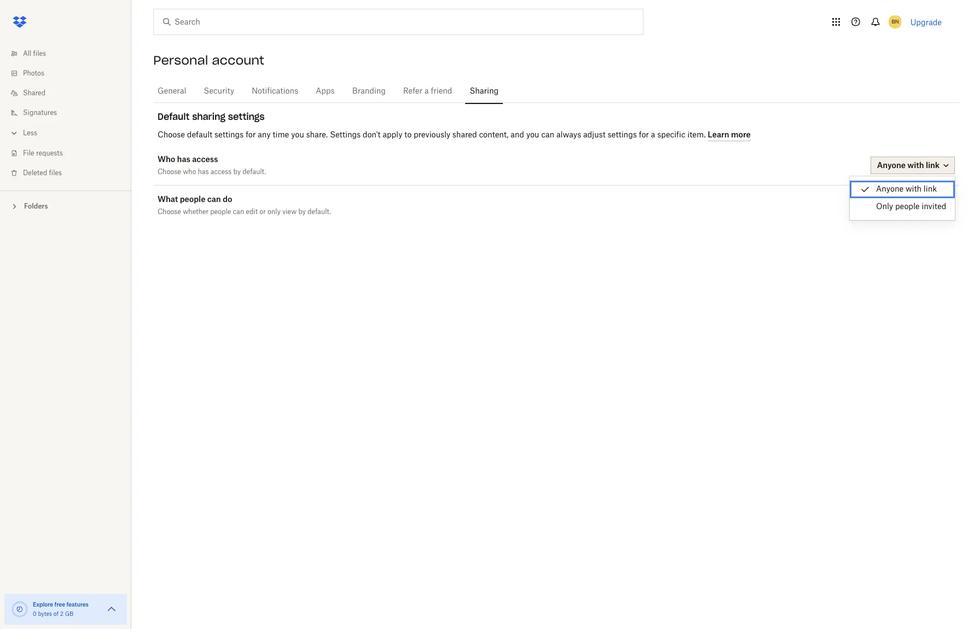 Task type: describe. For each thing, give the bounding box(es) containing it.
invited
[[922, 203, 947, 211]]

specific
[[658, 131, 686, 139]]

refer a friend tab
[[399, 78, 457, 105]]

all files
[[23, 50, 46, 57]]

sharing
[[470, 88, 499, 95]]

sharing tab
[[466, 78, 503, 105]]

always
[[557, 131, 581, 139]]

1 horizontal spatial has
[[198, 169, 209, 175]]

shared link
[[9, 83, 131, 103]]

refer a friend
[[403, 88, 452, 95]]

content,
[[479, 131, 509, 139]]

and
[[511, 131, 525, 139]]

apply
[[383, 131, 403, 139]]

0
[[33, 612, 37, 617]]

2 vertical spatial can
[[233, 209, 244, 215]]

settings for default
[[215, 131, 244, 139]]

branding
[[352, 88, 386, 95]]

sharing
[[192, 111, 226, 122]]

only
[[877, 203, 894, 211]]

1 you from the left
[[291, 131, 304, 139]]

who has access choose who has access by default.
[[158, 154, 266, 175]]

to
[[405, 131, 412, 139]]

by inside who has access choose who has access by default.
[[233, 169, 241, 175]]

photos
[[23, 70, 44, 77]]

deleted
[[23, 170, 47, 176]]

less image
[[9, 128, 20, 139]]

shared
[[453, 131, 477, 139]]

0 vertical spatial can
[[542, 131, 555, 139]]

what
[[158, 194, 178, 204]]

who
[[158, 154, 175, 164]]

file requests
[[23, 150, 63, 157]]

0 horizontal spatial can
[[207, 194, 221, 204]]

people for only
[[896, 203, 920, 211]]

default. inside what people can do choose whether people can edit or only view by default.
[[308, 209, 331, 215]]

apps tab
[[312, 78, 339, 105]]

default
[[187, 131, 213, 139]]

1 for from the left
[[246, 131, 256, 139]]

deleted files link
[[9, 163, 131, 183]]

link
[[924, 186, 937, 193]]

view
[[282, 209, 297, 215]]

deleted files
[[23, 170, 62, 176]]

file
[[23, 150, 34, 157]]

1 vertical spatial a
[[651, 131, 656, 139]]

0 vertical spatial access
[[192, 154, 218, 164]]

bytes
[[38, 612, 52, 617]]

2
[[60, 612, 63, 617]]

previously
[[414, 131, 451, 139]]

list containing all files
[[0, 37, 131, 191]]

choose inside who has access choose who has access by default.
[[158, 169, 181, 175]]

default. inside who has access choose who has access by default.
[[243, 169, 266, 175]]

all
[[23, 50, 31, 57]]

general tab
[[153, 78, 191, 105]]

of
[[54, 612, 59, 617]]

free
[[55, 601, 65, 608]]

tab list containing general
[[153, 77, 960, 105]]

requests
[[36, 150, 63, 157]]

item.
[[688, 131, 706, 139]]

do
[[223, 194, 232, 204]]



Task type: locate. For each thing, give the bounding box(es) containing it.
all files link
[[9, 44, 131, 64]]

upgrade link
[[911, 17, 942, 27]]

folders button
[[0, 198, 131, 214]]

1 horizontal spatial you
[[527, 131, 540, 139]]

default
[[158, 111, 190, 122]]

explore
[[33, 601, 53, 608]]

2 horizontal spatial people
[[896, 203, 920, 211]]

time
[[273, 131, 289, 139]]

0 vertical spatial a
[[425, 88, 429, 95]]

with
[[906, 186, 922, 193]]

choose
[[158, 131, 185, 139], [158, 169, 181, 175], [158, 209, 181, 215]]

access up the who
[[192, 154, 218, 164]]

edit
[[246, 209, 258, 215]]

access up do
[[211, 169, 232, 175]]

branding tab
[[348, 78, 390, 105]]

1 vertical spatial access
[[211, 169, 232, 175]]

people for what
[[180, 194, 205, 204]]

tab list
[[153, 77, 960, 105]]

who
[[183, 169, 196, 175]]

default. up what people can do choose whether people can edit or only view by default.
[[243, 169, 266, 175]]

settings for sharing
[[228, 111, 265, 122]]

what people can do choose whether people can edit or only view by default.
[[158, 194, 331, 215]]

upgrade
[[911, 17, 942, 27]]

by
[[233, 169, 241, 175], [299, 209, 306, 215]]

files for all files
[[33, 50, 46, 57]]

settings
[[330, 131, 361, 139]]

0 horizontal spatial default.
[[243, 169, 266, 175]]

by up what people can do choose whether people can edit or only view by default.
[[233, 169, 241, 175]]

refer
[[403, 88, 423, 95]]

people
[[180, 194, 205, 204], [896, 203, 920, 211], [210, 209, 231, 215]]

1 horizontal spatial a
[[651, 131, 656, 139]]

default.
[[243, 169, 266, 175], [308, 209, 331, 215]]

people up whether on the top
[[180, 194, 205, 204]]

list
[[0, 37, 131, 191]]

0 horizontal spatial you
[[291, 131, 304, 139]]

1 vertical spatial by
[[299, 209, 306, 215]]

settings right adjust
[[608, 131, 637, 139]]

file requests link
[[9, 143, 131, 163]]

2 vertical spatial choose
[[158, 209, 181, 215]]

1 horizontal spatial by
[[299, 209, 306, 215]]

signatures
[[23, 110, 57, 116]]

0 horizontal spatial for
[[246, 131, 256, 139]]

anyone with link radio item
[[850, 181, 956, 198]]

gb
[[65, 612, 73, 617]]

personal account
[[153, 53, 264, 68]]

1 vertical spatial choose
[[158, 169, 181, 175]]

you
[[291, 131, 304, 139], [527, 131, 540, 139]]

a right refer
[[425, 88, 429, 95]]

whether
[[183, 209, 209, 215]]

security tab
[[199, 78, 239, 105]]

you right time on the top left of page
[[291, 131, 304, 139]]

files right deleted
[[49, 170, 62, 176]]

by right view
[[299, 209, 306, 215]]

signatures link
[[9, 103, 131, 123]]

1 choose from the top
[[158, 131, 185, 139]]

default sharing settings
[[158, 111, 265, 122]]

can left do
[[207, 194, 221, 204]]

files
[[33, 50, 46, 57], [49, 170, 62, 176]]

only people invited
[[877, 203, 947, 211]]

don't
[[363, 131, 381, 139]]

adjust
[[584, 131, 606, 139]]

choose default settings for any time you share. settings don't apply to previously shared content, and you can always adjust settings for a specific item.
[[158, 131, 708, 139]]

can left the always on the top right of page
[[542, 131, 555, 139]]

or
[[260, 209, 266, 215]]

shared
[[23, 90, 45, 96]]

by inside what people can do choose whether people can edit or only view by default.
[[299, 209, 306, 215]]

quota usage element
[[11, 601, 28, 618]]

files for deleted files
[[49, 170, 62, 176]]

folders
[[24, 202, 48, 210]]

0 horizontal spatial people
[[180, 194, 205, 204]]

1 horizontal spatial for
[[639, 131, 649, 139]]

has
[[177, 154, 190, 164], [198, 169, 209, 175]]

friend
[[431, 88, 452, 95]]

people down anyone with link
[[896, 203, 920, 211]]

personal
[[153, 53, 208, 68]]

choose inside what people can do choose whether people can edit or only view by default.
[[158, 209, 181, 215]]

account
[[212, 53, 264, 68]]

you right and
[[527, 131, 540, 139]]

people down do
[[210, 209, 231, 215]]

0 vertical spatial choose
[[158, 131, 185, 139]]

3 choose from the top
[[158, 209, 181, 215]]

security
[[204, 88, 234, 95]]

2 you from the left
[[527, 131, 540, 139]]

1 horizontal spatial can
[[233, 209, 244, 215]]

2 for from the left
[[639, 131, 649, 139]]

apps
[[316, 88, 335, 95]]

2 choose from the top
[[158, 169, 181, 175]]

settings
[[228, 111, 265, 122], [215, 131, 244, 139], [608, 131, 637, 139]]

1 vertical spatial files
[[49, 170, 62, 176]]

for left specific
[[639, 131, 649, 139]]

photos link
[[9, 64, 131, 83]]

only
[[268, 209, 281, 215]]

1 vertical spatial default.
[[308, 209, 331, 215]]

0 vertical spatial files
[[33, 50, 46, 57]]

0 vertical spatial has
[[177, 154, 190, 164]]

0 horizontal spatial files
[[33, 50, 46, 57]]

share.
[[306, 131, 328, 139]]

notifications
[[252, 88, 298, 95]]

for
[[246, 131, 256, 139], [639, 131, 649, 139]]

settings down default sharing settings at the left top of the page
[[215, 131, 244, 139]]

default. right view
[[308, 209, 331, 215]]

files right all
[[33, 50, 46, 57]]

access
[[192, 154, 218, 164], [211, 169, 232, 175]]

choose down the what
[[158, 209, 181, 215]]

0 vertical spatial default.
[[243, 169, 266, 175]]

any
[[258, 131, 271, 139]]

choose down default on the top of the page
[[158, 131, 185, 139]]

1 vertical spatial has
[[198, 169, 209, 175]]

notifications tab
[[248, 78, 303, 105]]

settings up any on the top of page
[[228, 111, 265, 122]]

explore free features 0 bytes of 2 gb
[[33, 601, 89, 617]]

dropbox image
[[9, 11, 31, 33]]

anyone with link
[[877, 186, 937, 193]]

has up the who
[[177, 154, 190, 164]]

general
[[158, 88, 186, 95]]

has right the who
[[198, 169, 209, 175]]

features
[[66, 601, 89, 608]]

1 horizontal spatial default.
[[308, 209, 331, 215]]

1 vertical spatial can
[[207, 194, 221, 204]]

anyone
[[877, 186, 904, 193]]

1 horizontal spatial files
[[49, 170, 62, 176]]

1 horizontal spatial people
[[210, 209, 231, 215]]

can
[[542, 131, 555, 139], [207, 194, 221, 204], [233, 209, 244, 215]]

a inside tab
[[425, 88, 429, 95]]

less
[[23, 130, 37, 136]]

a left specific
[[651, 131, 656, 139]]

for left any on the top of page
[[246, 131, 256, 139]]

0 vertical spatial by
[[233, 169, 241, 175]]

a
[[425, 88, 429, 95], [651, 131, 656, 139]]

0 horizontal spatial has
[[177, 154, 190, 164]]

2 horizontal spatial can
[[542, 131, 555, 139]]

can left edit
[[233, 209, 244, 215]]

0 horizontal spatial by
[[233, 169, 241, 175]]

0 horizontal spatial a
[[425, 88, 429, 95]]

choose down who
[[158, 169, 181, 175]]



Task type: vqa. For each thing, say whether or not it's contained in the screenshot.
2nd S from the right
no



